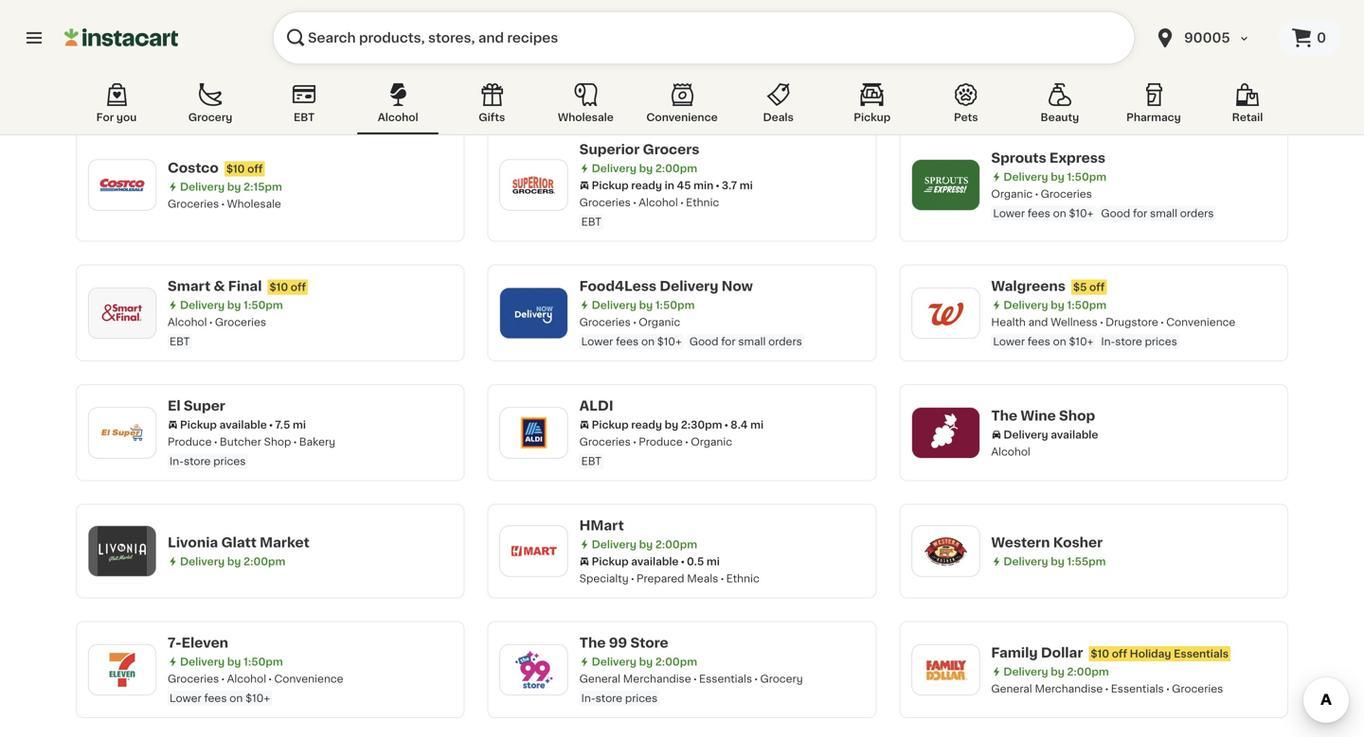 Task type: locate. For each thing, give the bounding box(es) containing it.
1 horizontal spatial good
[[1101, 208, 1130, 219]]

in- inside produce butcher shop bakery in-store prices
[[170, 457, 184, 467]]

retail
[[1232, 112, 1263, 123]]

livonia glatt market logo image
[[98, 527, 147, 576]]

$10+ inside the groceries organic lower fees on $10+ good for small orders
[[657, 337, 682, 347]]

pickup ready by 2:30pm
[[592, 420, 722, 431]]

the left wine
[[991, 409, 1017, 423]]

pickup available up butcher
[[180, 420, 267, 431]]

ebt inside "alcohol groceries ebt"
[[170, 337, 190, 347]]

for inside the organic groceries lower fees on $10+ good for small orders
[[1133, 208, 1147, 219]]

99
[[609, 637, 627, 650]]

fees
[[1028, 208, 1050, 219], [616, 337, 639, 347], [1028, 337, 1050, 347], [204, 694, 227, 704]]

2:00pm down outlet
[[244, 54, 285, 65]]

1 vertical spatial shop
[[264, 437, 291, 448]]

prices for el super
[[213, 457, 246, 467]]

alcohol inside groceries alcohol convenience lower fees on $10+
[[227, 674, 266, 685]]

produce down el super
[[168, 437, 212, 448]]

groceries for groceries alcohol ethnic ebt
[[579, 198, 631, 208]]

groceries
[[168, 72, 219, 82], [1041, 189, 1092, 199], [579, 198, 631, 208], [168, 199, 219, 209], [215, 317, 266, 328], [579, 317, 631, 328], [579, 437, 631, 448], [168, 674, 219, 685], [1172, 684, 1223, 695]]

groceries inside groceries alcohol ethnic ebt
[[579, 198, 631, 208]]

the 99 store logo image
[[509, 646, 559, 695]]

organic
[[991, 189, 1033, 199], [639, 317, 680, 328], [691, 437, 732, 448]]

ebt down the smart
[[170, 337, 190, 347]]

$5
[[1073, 282, 1087, 293]]

organic inside the organic groceries lower fees on $10+ good for small orders
[[991, 189, 1033, 199]]

1 vertical spatial ethnic
[[726, 574, 759, 584]]

2:00pm
[[655, 53, 697, 64], [244, 54, 285, 65], [655, 163, 697, 174], [655, 540, 697, 550], [244, 557, 285, 567], [655, 657, 697, 668], [1067, 667, 1109, 678]]

smart & final $10 off
[[168, 280, 306, 293]]

2:00pm for superior grocers logo
[[655, 163, 697, 174]]

2 horizontal spatial prices
[[1145, 337, 1177, 347]]

prices inside health and wellness drugstore convenience lower fees on $10+ in-store prices
[[1145, 337, 1177, 347]]

pickup available
[[180, 420, 267, 431], [592, 557, 679, 567]]

convenience inside health and wellness drugstore convenience lower fees on $10+ in-store prices
[[1166, 317, 1236, 328]]

min right the 60
[[1106, 63, 1126, 73]]

fees inside the groceries organic lower fees on $10+ good for small orders
[[616, 337, 639, 347]]

delivery by 2:00pm
[[592, 163, 697, 174], [592, 540, 697, 550], [180, 557, 285, 567], [592, 657, 697, 668], [1003, 667, 1109, 678]]

delivery for '7-eleven logo'
[[180, 657, 225, 668]]

groceries inside groceries alcohol convenience lower fees on $10+
[[168, 674, 219, 685]]

alcohol down eleven
[[227, 674, 266, 685]]

grocery
[[168, 34, 225, 47], [188, 112, 232, 123], [760, 674, 803, 685]]

for
[[1133, 208, 1147, 219], [721, 337, 736, 347]]

7.5
[[275, 420, 290, 431]]

1 horizontal spatial the
[[991, 409, 1017, 423]]

lower inside the groceries organic lower fees on $10+ good for small orders
[[581, 337, 613, 347]]

on inside the organic groceries lower fees on $10+ good for small orders
[[1053, 208, 1066, 219]]

1 vertical spatial prices
[[213, 457, 246, 467]]

1:50pm for sprouts express
[[1067, 172, 1106, 182]]

mi right '0.5'
[[707, 557, 720, 567]]

ebt inside button
[[294, 112, 315, 123]]

0 vertical spatial prices
[[1145, 337, 1177, 347]]

1 vertical spatial ready
[[631, 180, 662, 191]]

shop for butcher
[[264, 437, 291, 448]]

outlet
[[229, 34, 273, 47]]

0 horizontal spatial for
[[721, 337, 736, 347]]

2 vertical spatial grocery
[[760, 674, 803, 685]]

hmart logo image
[[509, 527, 559, 576]]

min right 45
[[694, 180, 714, 191]]

2:00pm for the 99 store logo
[[655, 657, 697, 668]]

delivery down food4less
[[592, 300, 636, 311]]

good down express
[[1101, 208, 1130, 219]]

ready for groceries
[[631, 180, 662, 191]]

ebt
[[581, 73, 602, 83], [294, 112, 315, 123], [581, 217, 602, 227], [170, 337, 190, 347], [581, 457, 602, 467]]

delivery for the 99 store logo
[[592, 657, 636, 668]]

deals button
[[738, 80, 819, 135]]

0 vertical spatial convenience
[[646, 112, 718, 123]]

fees down eleven
[[204, 694, 227, 704]]

in- for the 99 store
[[581, 694, 595, 704]]

1 vertical spatial organic
[[639, 317, 680, 328]]

ethnic down 45
[[686, 198, 719, 208]]

delivery down hmart
[[592, 540, 636, 550]]

1 vertical spatial $10
[[269, 282, 288, 293]]

2 vertical spatial organic
[[691, 437, 732, 448]]

sprouts express logo image
[[921, 160, 970, 210]]

small
[[1150, 208, 1177, 219], [738, 337, 766, 347]]

in- inside general merchandise essentials grocery in-store prices
[[581, 694, 595, 704]]

alcohol down pickup ready in 45 min
[[639, 198, 678, 208]]

fees down food4less
[[616, 337, 639, 347]]

1 vertical spatial grocery
[[188, 112, 232, 123]]

merchandise
[[623, 674, 691, 685], [1035, 684, 1103, 695]]

pickup for 0.5 mi
[[592, 557, 629, 567]]

good inside the groceries organic lower fees on $10+ good for small orders
[[689, 337, 718, 347]]

groceries organic lower fees on $10+ good for small orders
[[579, 317, 802, 347]]

delivery down family
[[1003, 667, 1048, 678]]

prices inside produce butcher shop bakery in-store prices
[[213, 457, 246, 467]]

ready up groceries alcohol ethnic ebt
[[631, 180, 662, 191]]

2:00pm up 45
[[655, 163, 697, 174]]

1:50pm
[[1067, 172, 1106, 182], [244, 300, 283, 311], [655, 300, 695, 311], [1067, 300, 1106, 311], [244, 657, 283, 668]]

by down sprouts express
[[1051, 172, 1065, 182]]

0 vertical spatial store
[[1115, 337, 1142, 347]]

ready for fresh produce
[[1043, 63, 1074, 73]]

pickup up 'specialty'
[[592, 557, 629, 567]]

orders
[[1180, 208, 1214, 219], [768, 337, 802, 347]]

by for the 99 store logo
[[639, 657, 653, 668]]

1 vertical spatial min
[[694, 180, 714, 191]]

2 horizontal spatial $10
[[1091, 649, 1109, 660]]

ready up the fresh
[[1043, 63, 1074, 73]]

0 vertical spatial $10
[[226, 164, 245, 174]]

by for costco logo
[[227, 182, 241, 192]]

by up groceries alcohol convenience lower fees on $10+
[[227, 657, 241, 668]]

1 horizontal spatial essentials
[[1111, 684, 1164, 695]]

prices for the 99 store
[[625, 694, 658, 704]]

groceries inside the groceries organic lower fees on $10+ good for small orders
[[579, 317, 631, 328]]

mi right 8.4
[[750, 420, 764, 431]]

delivery by 1:50pm down "walgreens $5 off"
[[1003, 300, 1106, 311]]

1 horizontal spatial $10
[[269, 282, 288, 293]]

$10
[[226, 164, 245, 174], [269, 282, 288, 293], [1091, 649, 1109, 660]]

fees down and
[[1028, 337, 1050, 347]]

grocery outlet delivery by 2:00pm
[[168, 34, 285, 65]]

1:50pm down food4less delivery now
[[655, 300, 695, 311]]

min for pickup ready in 45 min
[[694, 180, 714, 191]]

wholesale inside wholesale button
[[558, 112, 614, 123]]

organic inside groceries produce organic ebt
[[691, 437, 732, 448]]

2:15pm
[[244, 182, 282, 192]]

ready
[[1043, 63, 1074, 73], [631, 180, 662, 191], [631, 420, 662, 431]]

merchandise inside general merchandise essentials grocery in-store prices
[[623, 674, 691, 685]]

good down food4less delivery now
[[689, 337, 718, 347]]

1 vertical spatial for
[[721, 337, 736, 347]]

1:50pm down express
[[1067, 172, 1106, 182]]

ebt inside groceries alcohol ethnic ebt
[[581, 217, 602, 227]]

delivery up wholesale button
[[592, 53, 636, 64]]

groceries inside groceries produce organic ebt
[[579, 437, 631, 448]]

1 horizontal spatial wholesale
[[558, 112, 614, 123]]

grocery inside grocery outlet delivery by 2:00pm
[[168, 34, 225, 47]]

el super logo image
[[98, 408, 147, 458]]

pickup available for 0.5 mi
[[592, 557, 679, 567]]

0 horizontal spatial in
[[665, 180, 674, 191]]

0 vertical spatial for
[[1133, 208, 1147, 219]]

ebt inside groceries produce organic ebt
[[581, 457, 602, 467]]

2 vertical spatial $10
[[1091, 649, 1109, 660]]

2 horizontal spatial store
[[1115, 337, 1142, 347]]

1:50pm for food4less delivery now
[[655, 300, 695, 311]]

small inside the organic groceries lower fees on $10+ good for small orders
[[1150, 208, 1177, 219]]

orders inside the groceries organic lower fees on $10+ good for small orders
[[768, 337, 802, 347]]

mi right 3.7
[[740, 180, 753, 191]]

ready up groceries produce organic ebt
[[631, 420, 662, 431]]

$10 inside family dollar $10 off holiday essentials
[[1091, 649, 1109, 660]]

essentials for general merchandise essentials groceries
[[1111, 684, 1164, 695]]

0 horizontal spatial merchandise
[[623, 674, 691, 685]]

delivery up the groceries organic lower fees on $10+ good for small orders
[[660, 280, 718, 293]]

general inside general merchandise essentials grocery in-store prices
[[579, 674, 620, 685]]

0 horizontal spatial wholesale
[[227, 199, 281, 209]]

store inside general merchandise essentials grocery in-store prices
[[595, 694, 622, 704]]

groceries alcohol convenience lower fees on $10+
[[168, 674, 343, 704]]

store down el super
[[184, 457, 211, 467]]

2 vertical spatial store
[[595, 694, 622, 704]]

0 vertical spatial wholesale
[[558, 112, 614, 123]]

90005 button
[[1142, 11, 1279, 64]]

min
[[1106, 63, 1126, 73], [694, 180, 714, 191]]

$10 up general merchandise essentials groceries
[[1091, 649, 1109, 660]]

1 horizontal spatial merchandise
[[1035, 684, 1103, 695]]

available down the wine shop
[[1051, 430, 1098, 440]]

family dollar logo image
[[921, 646, 970, 695]]

fees inside groceries alcohol convenience lower fees on $10+
[[204, 694, 227, 704]]

available for 0.5 mi
[[631, 557, 679, 567]]

wholesale
[[558, 112, 614, 123], [227, 199, 281, 209]]

by for superior grocers logo
[[639, 163, 653, 174]]

by down store
[[639, 657, 653, 668]]

delivery for family dollar logo
[[1003, 667, 1048, 678]]

drugstore
[[1106, 317, 1158, 328]]

wholesale down the 2:15pm
[[227, 199, 281, 209]]

2 vertical spatial convenience
[[274, 674, 343, 685]]

1 horizontal spatial convenience
[[646, 112, 718, 123]]

aldi
[[579, 400, 613, 413]]

1 vertical spatial orders
[[768, 337, 802, 347]]

in- down el
[[170, 457, 184, 467]]

1:50pm down final
[[244, 300, 283, 311]]

0 horizontal spatial essentials
[[699, 674, 752, 685]]

3.7 mi
[[722, 180, 753, 191]]

2:00pm down market at left bottom
[[244, 557, 285, 567]]

ebt up superior
[[581, 73, 602, 83]]

the for the 99 store
[[579, 637, 606, 650]]

by down western kosher
[[1051, 557, 1065, 567]]

by inside delivery by 2:00pm ebt
[[639, 53, 653, 64]]

store down drugstore
[[1115, 337, 1142, 347]]

1 horizontal spatial small
[[1150, 208, 1177, 219]]

0 horizontal spatial store
[[184, 457, 211, 467]]

pickup available up 'prepared'
[[592, 557, 679, 567]]

small inside the groceries organic lower fees on $10+ good for small orders
[[738, 337, 766, 347]]

2 vertical spatial prices
[[625, 694, 658, 704]]

0 vertical spatial shop
[[1059, 409, 1095, 423]]

smart & final logo image
[[98, 289, 147, 338]]

delivery by 1:50pm for 7-eleven
[[180, 657, 283, 668]]

delivery down sprouts
[[1003, 172, 1048, 182]]

0 vertical spatial small
[[1150, 208, 1177, 219]]

superior
[[579, 143, 640, 156]]

ebt for groceries produce organic ebt
[[581, 457, 602, 467]]

shop down 7.5
[[264, 437, 291, 448]]

lower inside groceries alcohol convenience lower fees on $10+
[[170, 694, 201, 704]]

1 vertical spatial in-
[[170, 457, 184, 467]]

the wine shop
[[991, 409, 1095, 423]]

costco
[[168, 161, 219, 175]]

0 horizontal spatial available
[[219, 420, 267, 431]]

0 vertical spatial orders
[[1180, 208, 1214, 219]]

&
[[214, 280, 225, 293]]

2 horizontal spatial essentials
[[1174, 649, 1229, 660]]

merchandise down dollar
[[1035, 684, 1103, 695]]

fresh produce dairy
[[1033, 80, 1145, 90]]

delivery by 1:50pm down food4less delivery now
[[592, 300, 695, 311]]

for for express
[[1133, 208, 1147, 219]]

produce butcher shop bakery in-store prices
[[168, 437, 335, 467]]

pickup button
[[831, 80, 913, 135]]

orders inside the organic groceries lower fees on $10+ good for small orders
[[1180, 208, 1214, 219]]

available up butcher
[[219, 420, 267, 431]]

0 horizontal spatial shop
[[264, 437, 291, 448]]

1 vertical spatial the
[[579, 637, 606, 650]]

0 horizontal spatial $10
[[226, 164, 245, 174]]

Search field
[[273, 11, 1135, 64]]

store for the 99 store
[[595, 694, 622, 704]]

0 horizontal spatial convenience
[[274, 674, 343, 685]]

1 vertical spatial in
[[665, 180, 674, 191]]

1 horizontal spatial store
[[595, 694, 622, 704]]

2:00pm up convenience button
[[655, 53, 697, 64]]

0 vertical spatial ethnic
[[686, 198, 719, 208]]

1 horizontal spatial general
[[991, 684, 1032, 695]]

organic inside the groceries organic lower fees on $10+ good for small orders
[[639, 317, 680, 328]]

0 horizontal spatial produce
[[168, 437, 212, 448]]

ebt down aldi
[[581, 457, 602, 467]]

ebt inside delivery by 2:00pm ebt
[[581, 73, 602, 83]]

pickup left pets
[[854, 112, 891, 123]]

2:00pm up '0.5'
[[655, 540, 697, 550]]

shop inside produce butcher shop bakery in-store prices
[[264, 437, 291, 448]]

delivery for the wine shop logo
[[1003, 430, 1048, 440]]

delivery for hmart logo
[[592, 540, 636, 550]]

$10+ inside health and wellness drugstore convenience lower fees on $10+ in-store prices
[[1069, 337, 1093, 347]]

8.4
[[730, 420, 748, 431]]

in- down drugstore
[[1101, 337, 1115, 347]]

prices down drugstore
[[1145, 337, 1177, 347]]

merchandise for general merchandise essentials groceries
[[1035, 684, 1103, 695]]

delivery for walgreens logo
[[1003, 300, 1048, 311]]

delivery by 1:50pm down eleven
[[180, 657, 283, 668]]

$10 up delivery by 2:15pm
[[226, 164, 245, 174]]

alcohol
[[277, 72, 316, 82], [378, 112, 418, 123], [639, 198, 678, 208], [168, 317, 207, 328], [991, 447, 1030, 457], [227, 674, 266, 685]]

1 vertical spatial convenience
[[1166, 317, 1236, 328]]

prices down store
[[625, 694, 658, 704]]

7-eleven
[[168, 637, 228, 650]]

in- inside health and wellness drugstore convenience lower fees on $10+ in-store prices
[[1101, 337, 1115, 347]]

by down food4less delivery now
[[639, 300, 653, 311]]

delivery by 2:00pm for hmart
[[592, 540, 697, 550]]

pickup ready in 60 min
[[1003, 63, 1126, 73]]

wine
[[1021, 409, 1056, 423]]

instacart image
[[64, 27, 178, 49]]

by for food4less delivery now logo
[[639, 300, 653, 311]]

store
[[1115, 337, 1142, 347], [184, 457, 211, 467], [595, 694, 622, 704]]

ethnic inside groceries alcohol ethnic ebt
[[686, 198, 719, 208]]

0 horizontal spatial organic
[[639, 317, 680, 328]]

1 horizontal spatial prices
[[625, 694, 658, 704]]

ebt for delivery by 2:00pm ebt
[[581, 73, 602, 83]]

2 horizontal spatial convenience
[[1166, 317, 1236, 328]]

0 horizontal spatial orders
[[768, 337, 802, 347]]

60
[[1089, 63, 1103, 73]]

0 horizontal spatial good
[[689, 337, 718, 347]]

1 horizontal spatial produce
[[639, 437, 683, 448]]

1 vertical spatial good
[[689, 337, 718, 347]]

the left 99
[[579, 637, 606, 650]]

delivery down 99
[[592, 657, 636, 668]]

1 horizontal spatial pickup available
[[592, 557, 679, 567]]

gifts
[[479, 112, 505, 123]]

for for delivery
[[721, 337, 736, 347]]

super
[[184, 400, 225, 413]]

ebt right grocery button
[[294, 112, 315, 123]]

0 horizontal spatial pickup available
[[180, 420, 267, 431]]

0 horizontal spatial in-
[[170, 457, 184, 467]]

2:00pm up general merchandise essentials grocery in-store prices
[[655, 657, 697, 668]]

good inside the organic groceries lower fees on $10+ good for small orders
[[1101, 208, 1130, 219]]

2 horizontal spatial available
[[1051, 430, 1098, 440]]

1 horizontal spatial orders
[[1180, 208, 1214, 219]]

delivery by 1:50pm for sprouts express
[[1003, 172, 1106, 182]]

2 horizontal spatial in-
[[1101, 337, 1115, 347]]

delivery inside grocery outlet delivery by 2:00pm
[[180, 54, 225, 65]]

prices inside general merchandise essentials grocery in-store prices
[[625, 694, 658, 704]]

general down family
[[991, 684, 1032, 695]]

1 horizontal spatial shop
[[1059, 409, 1095, 423]]

ebt up food4less
[[581, 217, 602, 227]]

in
[[1076, 63, 1086, 73], [665, 180, 674, 191]]

by for family dollar logo
[[1051, 667, 1065, 678]]

lower down food4less
[[581, 337, 613, 347]]

delivery by 2:00pm down store
[[592, 657, 697, 668]]

by down "walgreens $5 off"
[[1051, 300, 1065, 311]]

0 horizontal spatial min
[[694, 180, 714, 191]]

ebt for groceries alcohol ethnic ebt
[[581, 217, 602, 227]]

1 horizontal spatial in
[[1076, 63, 1086, 73]]

final
[[228, 280, 262, 293]]

0 horizontal spatial ethnic
[[686, 198, 719, 208]]

off up the 2:15pm
[[247, 164, 263, 174]]

alcohol inside groceries alcohol ethnic ebt
[[639, 198, 678, 208]]

0 vertical spatial pickup available
[[180, 420, 267, 431]]

shop categories tab list
[[76, 80, 1288, 135]]

lower down 7- on the left bottom of the page
[[170, 694, 201, 704]]

essentials
[[1174, 649, 1229, 660], [699, 674, 752, 685], [1111, 684, 1164, 695]]

good
[[1101, 208, 1130, 219], [689, 337, 718, 347]]

produce inside groceries produce organic ebt
[[639, 437, 683, 448]]

2:00pm for livonia glatt market logo
[[244, 557, 285, 567]]

0 vertical spatial in
[[1076, 63, 1086, 73]]

gifts button
[[451, 80, 533, 135]]

alcohol down delivery available
[[991, 447, 1030, 457]]

store inside produce butcher shop bakery in-store prices
[[184, 457, 211, 467]]

delivery down western in the right bottom of the page
[[1003, 557, 1048, 567]]

2 vertical spatial in-
[[581, 694, 595, 704]]

by up 'prepared'
[[639, 540, 653, 550]]

the
[[991, 409, 1017, 423], [579, 637, 606, 650]]

off left holiday
[[1112, 649, 1127, 660]]

produce
[[1065, 80, 1109, 90], [168, 437, 212, 448], [639, 437, 683, 448]]

0 vertical spatial the
[[991, 409, 1017, 423]]

delivery by 2:00pm for the 99 store
[[592, 657, 697, 668]]

0 horizontal spatial the
[[579, 637, 606, 650]]

available up 'prepared'
[[631, 557, 679, 567]]

pickup
[[1003, 63, 1040, 73], [854, 112, 891, 123], [592, 180, 629, 191], [180, 420, 217, 431], [592, 420, 629, 431], [592, 557, 629, 567]]

livonia
[[168, 537, 218, 550]]

wholesale up superior
[[558, 112, 614, 123]]

shop up delivery available
[[1059, 409, 1095, 423]]

shop for wine
[[1059, 409, 1095, 423]]

delivery up grocery button
[[180, 54, 225, 65]]

smart
[[168, 280, 210, 293]]

1 horizontal spatial organic
[[691, 437, 732, 448]]

0 vertical spatial min
[[1106, 63, 1126, 73]]

0 horizontal spatial general
[[579, 674, 620, 685]]

0 vertical spatial organic
[[991, 189, 1033, 199]]

1 vertical spatial pickup available
[[592, 557, 679, 567]]

food4less delivery now logo image
[[509, 289, 559, 338]]

1 horizontal spatial available
[[631, 557, 679, 567]]

delivery by 2:00pm ebt
[[581, 53, 697, 83]]

1:50pm up groceries alcohol convenience lower fees on $10+
[[244, 657, 283, 668]]

1 horizontal spatial for
[[1133, 208, 1147, 219]]

1 horizontal spatial in-
[[581, 694, 595, 704]]

by down dollar
[[1051, 667, 1065, 678]]

by up pickup ready in 45 min
[[639, 163, 653, 174]]

2 horizontal spatial produce
[[1065, 80, 1109, 90]]

groceries inside the organic groceries lower fees on $10+ good for small orders
[[1041, 189, 1092, 199]]

3.7
[[722, 180, 737, 191]]

0 vertical spatial in-
[[1101, 337, 1115, 347]]

delivery down walgreens
[[1003, 300, 1048, 311]]

alcohol down the smart
[[168, 317, 207, 328]]

pickup down superior
[[592, 180, 629, 191]]

organic down sprouts
[[991, 189, 1033, 199]]

general for general merchandise essentials grocery in-store prices
[[579, 674, 620, 685]]

essentials inside general merchandise essentials grocery in-store prices
[[699, 674, 752, 685]]

delivery by 1:50pm down sprouts express
[[1003, 172, 1106, 182]]

by down outlet
[[227, 54, 241, 65]]

1:50pm for 7-eleven
[[244, 657, 283, 668]]

0 vertical spatial good
[[1101, 208, 1130, 219]]

lower down sprouts
[[993, 208, 1025, 219]]

eleven
[[181, 637, 228, 650]]

delivery inside delivery by 2:00pm ebt
[[592, 53, 636, 64]]

delivery down 'livonia'
[[180, 557, 225, 567]]

groceries for groceries
[[168, 72, 219, 82]]

by down 'smart & final $10 off'
[[227, 300, 241, 311]]

pickup down el super
[[180, 420, 217, 431]]

delivery down the smart
[[180, 300, 225, 311]]

pickup for 7.5 mi
[[180, 420, 217, 431]]

2 horizontal spatial organic
[[991, 189, 1033, 199]]

0 horizontal spatial prices
[[213, 457, 246, 467]]

in left the 60
[[1076, 63, 1086, 73]]

pickup for 3.7 mi
[[592, 180, 629, 191]]

mi for 0.5 mi
[[707, 557, 720, 567]]

by for hmart logo
[[639, 540, 653, 550]]

delivery by 2:00pm up pickup ready in 45 min
[[592, 163, 697, 174]]

0 horizontal spatial small
[[738, 337, 766, 347]]

8.4 mi
[[730, 420, 764, 431]]

0 vertical spatial grocery
[[168, 34, 225, 47]]

1 horizontal spatial min
[[1106, 63, 1126, 73]]

in left 45
[[665, 180, 674, 191]]

pickup inside button
[[854, 112, 891, 123]]

delivery for superior grocers logo
[[592, 163, 636, 174]]

0 vertical spatial ready
[[1043, 63, 1074, 73]]

0 button
[[1279, 19, 1341, 57]]

deals
[[763, 112, 794, 123]]

1 vertical spatial small
[[738, 337, 766, 347]]

None search field
[[273, 11, 1135, 64]]

1 vertical spatial store
[[184, 457, 211, 467]]

grocery inside button
[[188, 112, 232, 123]]

for inside the groceries organic lower fees on $10+ good for small orders
[[721, 337, 736, 347]]

delivery down superior
[[592, 163, 636, 174]]

organic groceries lower fees on $10+ good for small orders
[[991, 189, 1214, 219]]



Task type: vqa. For each thing, say whether or not it's contained in the screenshot.
the 'BOGO'
no



Task type: describe. For each thing, give the bounding box(es) containing it.
western kosher
[[991, 537, 1103, 550]]

delivery by 1:50pm down 'smart & final $10 off'
[[180, 300, 283, 311]]

0
[[1317, 31, 1326, 45]]

on inside health and wellness drugstore convenience lower fees on $10+ in-store prices
[[1053, 337, 1066, 347]]

produce for fresh
[[1065, 80, 1109, 90]]

bakery
[[299, 437, 335, 448]]

alcohol inside button
[[378, 112, 418, 123]]

grocers
[[643, 143, 699, 156]]

delivery by 2:00pm down dollar
[[1003, 667, 1109, 678]]

essentials inside family dollar $10 off holiday essentials
[[1174, 649, 1229, 660]]

produce for groceries
[[639, 437, 683, 448]]

2 vertical spatial ready
[[631, 420, 662, 431]]

grocery for grocery outlet delivery by 2:00pm
[[168, 34, 225, 47]]

off inside family dollar $10 off holiday essentials
[[1112, 649, 1127, 660]]

you
[[116, 112, 137, 123]]

fees inside health and wellness drugstore convenience lower fees on $10+ in-store prices
[[1028, 337, 1050, 347]]

1 vertical spatial wholesale
[[227, 199, 281, 209]]

the for the wine shop
[[991, 409, 1017, 423]]

0.5 mi
[[687, 557, 720, 567]]

store for el super
[[184, 457, 211, 467]]

fresh
[[1033, 80, 1062, 90]]

general merchandise essentials grocery in-store prices
[[579, 674, 803, 704]]

costco $10 off
[[168, 161, 263, 175]]

dollar
[[1041, 647, 1083, 660]]

$10+ inside groceries alcohol convenience lower fees on $10+
[[245, 694, 270, 704]]

groceries for groceries produce organic ebt
[[579, 437, 631, 448]]

grocery button
[[170, 80, 251, 135]]

for you
[[96, 112, 137, 123]]

min for pickup ready in 60 min
[[1106, 63, 1126, 73]]

western kosher logo image
[[921, 527, 970, 576]]

by left 2:30pm
[[665, 420, 678, 431]]

off inside "walgreens $5 off"
[[1089, 282, 1105, 293]]

orders for food4less delivery now
[[768, 337, 802, 347]]

superior grocers
[[579, 143, 699, 156]]

convenience inside groceries alcohol convenience lower fees on $10+
[[274, 674, 343, 685]]

butcher
[[220, 437, 261, 448]]

pharmacy
[[1126, 112, 1181, 123]]

alcohol groceries ebt
[[168, 317, 266, 347]]

and
[[1028, 317, 1048, 328]]

merchandise for general merchandise essentials grocery in-store prices
[[623, 674, 691, 685]]

food4less
[[579, 280, 657, 293]]

by for walgreens logo
[[1051, 300, 1065, 311]]

store inside health and wellness drugstore convenience lower fees on $10+ in-store prices
[[1115, 337, 1142, 347]]

dairy
[[1117, 80, 1145, 90]]

good for express
[[1101, 208, 1130, 219]]

1:50pm down $5
[[1067, 300, 1106, 311]]

pickup up the fresh
[[1003, 63, 1040, 73]]

alcohol inside "alcohol groceries ebt"
[[168, 317, 207, 328]]

off inside 'smart & final $10 off'
[[291, 282, 306, 293]]

delivery by 1:50pm for food4less delivery now
[[592, 300, 695, 311]]

pickup for 8.4 mi
[[592, 420, 629, 431]]

delivery by 2:00pm for livonia glatt market
[[180, 557, 285, 567]]

hmart
[[579, 520, 624, 533]]

45
[[677, 180, 691, 191]]

lower inside health and wellness drugstore convenience lower fees on $10+ in-store prices
[[993, 337, 1025, 347]]

el super
[[168, 400, 225, 413]]

beauty button
[[1019, 80, 1101, 135]]

by inside grocery outlet delivery by 2:00pm
[[227, 54, 241, 65]]

7.5 mi
[[275, 420, 306, 431]]

walgreens
[[991, 280, 1066, 293]]

available for 7.5 mi
[[219, 420, 267, 431]]

in for 45
[[665, 180, 674, 191]]

western
[[991, 537, 1050, 550]]

glatt
[[221, 537, 257, 550]]

in for 60
[[1076, 63, 1086, 73]]

90005 button
[[1154, 11, 1267, 64]]

0.5
[[687, 557, 704, 567]]

delivery by 1:55pm
[[1003, 557, 1106, 567]]

$10 inside 'smart & final $10 off'
[[269, 282, 288, 293]]

general merchandise essentials groceries
[[991, 684, 1223, 695]]

specialty prepared meals ethnic
[[579, 574, 759, 584]]

1 horizontal spatial ethnic
[[726, 574, 759, 584]]

2:00pm inside grocery outlet delivery by 2:00pm
[[244, 54, 285, 65]]

mi for 8.4 mi
[[750, 420, 764, 431]]

delivery by 2:00pm for superior grocers
[[592, 163, 697, 174]]

health and wellness drugstore convenience lower fees on $10+ in-store prices
[[991, 317, 1236, 347]]

delivery for food4less delivery now logo
[[592, 300, 636, 311]]

wholesale button
[[545, 80, 626, 135]]

for you button
[[76, 80, 157, 135]]

7-
[[168, 637, 181, 650]]

essentials for general merchandise essentials grocery in-store prices
[[699, 674, 752, 685]]

2:00pm for hmart logo
[[655, 540, 697, 550]]

on inside the groceries organic lower fees on $10+ good for small orders
[[641, 337, 655, 347]]

retail button
[[1207, 80, 1288, 135]]

7-eleven logo image
[[98, 646, 147, 695]]

groceries for groceries organic lower fees on $10+ good for small orders
[[579, 317, 631, 328]]

ebt button
[[263, 80, 345, 135]]

delivery for sprouts express logo at top right
[[1003, 172, 1048, 182]]

small for food4less delivery now
[[738, 337, 766, 347]]

alcohol button
[[357, 80, 439, 135]]

mi for 7.5 mi
[[293, 420, 306, 431]]

on inside groceries alcohol convenience lower fees on $10+
[[230, 694, 243, 704]]

good for delivery
[[689, 337, 718, 347]]

delivery for western kosher logo
[[1003, 557, 1048, 567]]

holiday
[[1130, 649, 1171, 660]]

by for '7-eleven logo'
[[227, 657, 241, 668]]

delivery for livonia glatt market logo
[[180, 557, 225, 567]]

delivery available
[[1003, 430, 1098, 440]]

groceries alcohol ethnic ebt
[[579, 198, 719, 227]]

lower inside the organic groceries lower fees on $10+ good for small orders
[[993, 208, 1025, 219]]

in- for el super
[[170, 457, 184, 467]]

$10 inside costco $10 off
[[226, 164, 245, 174]]

wellness
[[1051, 317, 1098, 328]]

by for western kosher logo
[[1051, 557, 1065, 567]]

2:00pm inside delivery by 2:00pm ebt
[[655, 53, 697, 64]]

alcohol down grocery outlet delivery by 2:00pm
[[277, 72, 316, 82]]

small for sprouts express
[[1150, 208, 1177, 219]]

groceries for groceries wholesale
[[168, 199, 219, 209]]

the wine shop logo image
[[921, 408, 970, 458]]

walgreens $5 off
[[991, 280, 1105, 293]]

market
[[260, 537, 309, 550]]

pickup ready in 45 min
[[592, 180, 714, 191]]

walgreens logo image
[[921, 289, 970, 338]]

superior grocers logo image
[[509, 160, 559, 210]]

produce inside produce butcher shop bakery in-store prices
[[168, 437, 212, 448]]

groceries produce organic ebt
[[579, 437, 732, 467]]

now
[[722, 280, 753, 293]]

grocery inside general merchandise essentials grocery in-store prices
[[760, 674, 803, 685]]

orders for sprouts express
[[1180, 208, 1214, 219]]

general for general merchandise essentials groceries
[[991, 684, 1032, 695]]

90005
[[1184, 31, 1230, 45]]

food4less delivery now
[[579, 280, 753, 293]]

2:00pm for family dollar logo
[[1067, 667, 1109, 678]]

livonia glatt market
[[168, 537, 309, 550]]

by for livonia glatt market logo
[[227, 557, 241, 567]]

$10+ inside the organic groceries lower fees on $10+ good for small orders
[[1069, 208, 1093, 219]]

groceries inside "alcohol groceries ebt"
[[215, 317, 266, 328]]

specialty
[[579, 574, 629, 584]]

off inside costco $10 off
[[247, 164, 263, 174]]

aldi logo image
[[509, 408, 559, 458]]

sprouts
[[991, 152, 1046, 165]]

fees inside the organic groceries lower fees on $10+ good for small orders
[[1028, 208, 1050, 219]]

the 99 store
[[579, 637, 668, 650]]

1:55pm
[[1067, 557, 1106, 567]]

pickup available for 7.5 mi
[[180, 420, 267, 431]]

el
[[168, 400, 181, 413]]

beauty
[[1041, 112, 1079, 123]]

delivery for smart & final logo
[[180, 300, 225, 311]]

pets
[[954, 112, 978, 123]]

convenience inside button
[[646, 112, 718, 123]]

delivery for costco logo
[[180, 182, 225, 192]]

express
[[1049, 152, 1106, 165]]

2:30pm
[[681, 420, 722, 431]]

groceries wholesale
[[168, 199, 281, 209]]

store
[[630, 637, 668, 650]]

mi for 3.7 mi
[[740, 180, 753, 191]]

for
[[96, 112, 114, 123]]

groceries for groceries alcohol convenience lower fees on $10+
[[168, 674, 219, 685]]

by for sprouts express logo at top right
[[1051, 172, 1065, 182]]

meals
[[687, 574, 718, 584]]

grocery for grocery
[[188, 112, 232, 123]]

costco logo image
[[98, 160, 147, 210]]

pets button
[[925, 80, 1007, 135]]

kosher
[[1053, 537, 1103, 550]]

by for smart & final logo
[[227, 300, 241, 311]]

pharmacy button
[[1113, 80, 1194, 135]]

family dollar $10 off holiday essentials
[[991, 647, 1229, 660]]



